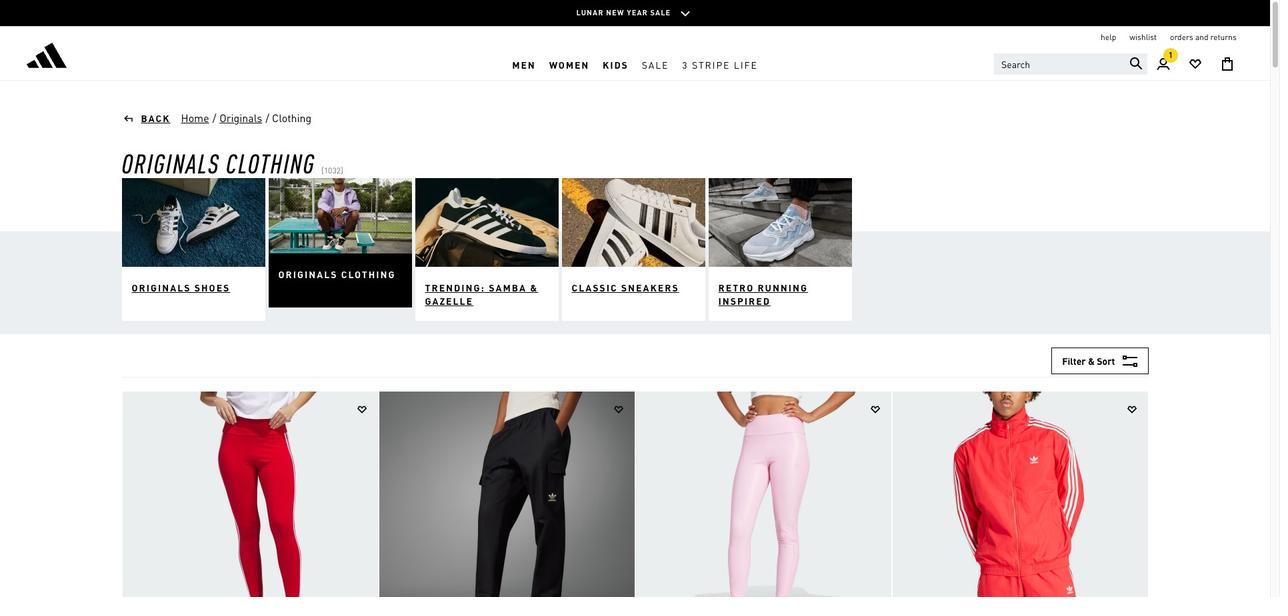 Task type: vqa. For each thing, say whether or not it's contained in the screenshot.
SHOES
yes



Task type: locate. For each thing, give the bounding box(es) containing it.
list containing originals shoes
[[122, 178, 1149, 321]]

year
[[627, 8, 648, 17]]

gazelle
[[425, 295, 474, 307]]

sale
[[651, 8, 671, 17], [642, 58, 669, 70]]

originals
[[220, 111, 262, 125], [122, 145, 220, 179]]

sneakers
[[622, 282, 680, 294]]

1 vertical spatial sale
[[642, 58, 669, 70]]

1 horizontal spatial &
[[1089, 355, 1096, 367]]

help
[[1102, 32, 1117, 42]]

0 vertical spatial originals
[[220, 111, 262, 125]]

1
[[1169, 50, 1174, 60]]

sale right year
[[651, 8, 671, 17]]

originals link
[[219, 110, 263, 126]]

women
[[550, 58, 590, 70]]

running
[[758, 282, 809, 294]]

1 link
[[1148, 48, 1180, 80]]

1 vertical spatial originals
[[122, 145, 220, 179]]

& inside button
[[1089, 355, 1096, 367]]

originals for originals clothing [1032]
[[122, 145, 220, 179]]

clothing
[[272, 111, 312, 125], [226, 145, 316, 179]]

returns
[[1211, 32, 1238, 42]]

orders and returns
[[1171, 32, 1238, 42]]

&
[[530, 282, 539, 294], [1089, 355, 1096, 367]]

1 vertical spatial &
[[1089, 355, 1096, 367]]

0 horizontal spatial &
[[530, 282, 539, 294]]

stripe
[[692, 58, 731, 70]]

originals shoes link
[[122, 178, 265, 321]]

and
[[1196, 32, 1209, 42]]

lunar new year sale
[[577, 8, 671, 17]]

women's originals red 3-stripes leggings image
[[122, 392, 378, 597]]

originals down back
[[122, 145, 220, 179]]

retro running inspired link
[[709, 178, 852, 321]]

& right the samba on the top left of the page
[[530, 282, 539, 294]]

& left the sort
[[1089, 355, 1096, 367]]

samba
[[489, 282, 527, 294]]

wishlist link
[[1130, 32, 1158, 43]]

new
[[607, 8, 625, 17]]

trending: samba & gazelle link
[[415, 178, 559, 321]]

sale left 3
[[642, 58, 669, 70]]

classic
[[572, 282, 618, 294]]

originals up originals clothing [1032]
[[220, 111, 262, 125]]

originals clothing [1032]
[[122, 145, 343, 179]]

kids
[[603, 58, 629, 70]]

clothing right originals 'link'
[[272, 111, 312, 125]]

1 vertical spatial clothing
[[226, 145, 316, 179]]

originals inside 'link'
[[220, 111, 262, 125]]

filter & sort
[[1063, 355, 1116, 367]]

0 vertical spatial clothing
[[272, 111, 312, 125]]

men's originals red adicolor woven firebird track top image
[[893, 392, 1149, 597]]

clothing down originals 'link'
[[226, 145, 316, 179]]

kids link
[[597, 49, 636, 80]]

orders
[[1171, 32, 1194, 42]]

retro running inspired
[[719, 282, 809, 307]]

classic sneakers
[[572, 282, 680, 294]]

0 vertical spatial &
[[530, 282, 539, 294]]

help link
[[1102, 32, 1117, 43]]

women's originals pink faux leather leggings image
[[636, 392, 892, 597]]

list
[[122, 178, 1149, 321]]

home
[[181, 111, 209, 125]]



Task type: describe. For each thing, give the bounding box(es) containing it.
sort
[[1098, 355, 1116, 367]]

home link
[[180, 110, 210, 126]]

trending: samba & gazelle
[[425, 282, 539, 307]]

originals shoes
[[132, 282, 230, 294]]

lunar
[[577, 8, 604, 17]]

3
[[683, 58, 689, 70]]

originals
[[132, 282, 191, 294]]

back
[[141, 112, 170, 124]]

men link
[[506, 49, 543, 80]]

sale link
[[636, 49, 676, 80]]

women link
[[543, 49, 597, 80]]

[1032]
[[322, 165, 343, 175]]

shoes
[[195, 282, 230, 294]]

inspired
[[719, 295, 771, 307]]

sale inside the main navigation element
[[642, 58, 669, 70]]

originals for originals
[[220, 111, 262, 125]]

filter
[[1063, 355, 1087, 367]]

classic sneakers link
[[562, 178, 706, 321]]

back button
[[122, 111, 170, 125]]

0 vertical spatial sale
[[651, 8, 671, 17]]

men's originals black enjoy summer cargo pants image
[[379, 392, 635, 597]]

retro
[[719, 282, 755, 294]]

trending:
[[425, 282, 486, 294]]

life
[[734, 58, 758, 70]]

wishlist
[[1130, 32, 1158, 42]]

main navigation element
[[304, 49, 967, 80]]

orders and returns link
[[1171, 32, 1238, 43]]

Search field
[[995, 53, 1148, 75]]

3 stripe life
[[683, 58, 758, 70]]

filter & sort button
[[1052, 347, 1149, 374]]

3 stripe life link
[[676, 49, 765, 80]]

men
[[513, 58, 536, 70]]

& inside trending: samba & gazelle
[[530, 282, 539, 294]]



